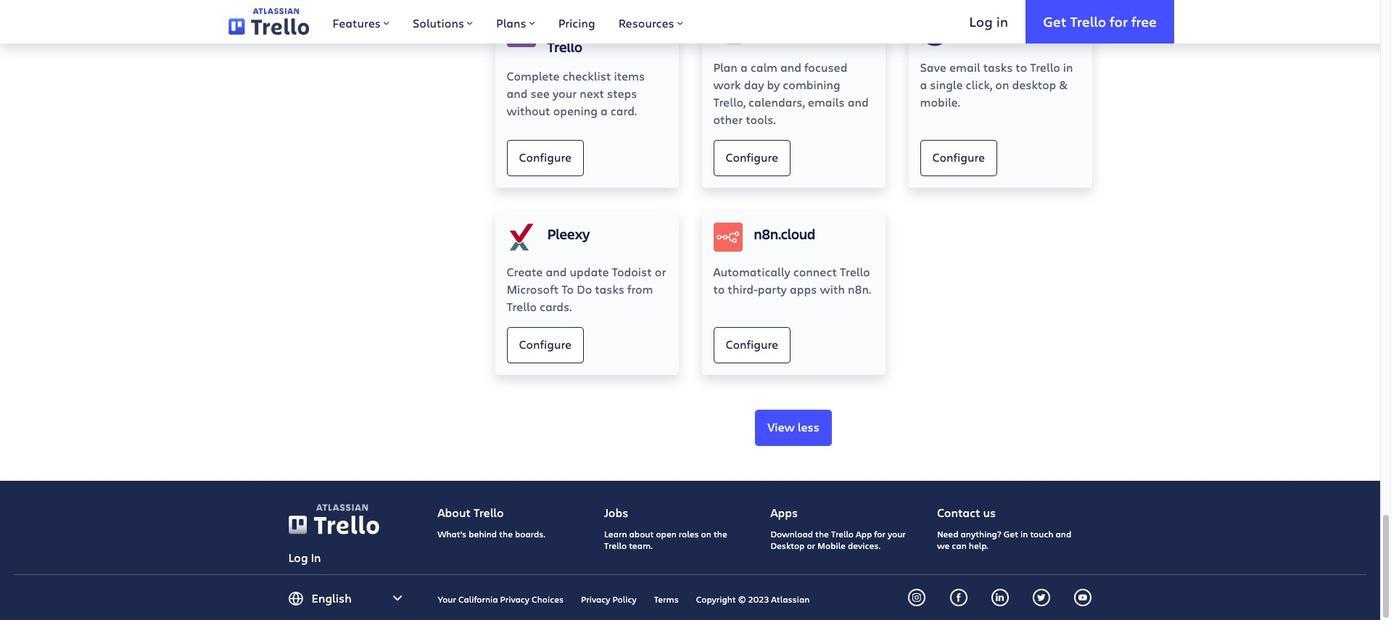 Task type: locate. For each thing, give the bounding box(es) containing it.
from
[[627, 281, 653, 297]]

configure down cards. at the left
[[519, 337, 572, 352]]

1 vertical spatial tasks
[[595, 281, 625, 297]]

0 vertical spatial or
[[655, 264, 666, 279]]

your for for
[[888, 528, 906, 540]]

or inside "download the trello app for your desktop or mobile devices."
[[807, 540, 815, 552]]

plan a calm and focused work day by combining trello, calendars, emails and other tools.
[[713, 59, 869, 127]]

features button
[[321, 0, 401, 44]]

tasks
[[983, 59, 1013, 75], [595, 281, 625, 297]]

configure link down cards. at the left
[[507, 327, 584, 363]]

a left card.
[[601, 103, 608, 118]]

view
[[768, 419, 795, 435]]

to left third-
[[713, 281, 725, 297]]

2 vertical spatial in
[[1021, 528, 1028, 540]]

privacy left policy on the left of the page
[[581, 594, 611, 605]]

to
[[1016, 59, 1027, 75], [713, 281, 725, 297]]

for inside "download the trello app for your desktop or mobile devices."
[[874, 528, 886, 540]]

cards.
[[540, 299, 572, 314]]

0 horizontal spatial or
[[655, 264, 666, 279]]

devices.
[[848, 540, 881, 552]]

0 horizontal spatial on
[[701, 528, 712, 540]]

configure down without
[[519, 149, 572, 165]]

configure down tools.
[[726, 149, 778, 165]]

in
[[311, 550, 321, 565]]

configure down third-
[[726, 337, 778, 352]]

log in
[[969, 12, 1008, 30]]

learn
[[604, 528, 627, 540]]

and inside complete checklist items and see your next steps without opening a card.
[[507, 85, 528, 101]]

0 horizontal spatial your
[[553, 85, 577, 101]]

in inside save email tasks to trello in a single click, on desktop & mobile.
[[1063, 59, 1073, 75]]

0 horizontal spatial log
[[288, 550, 308, 565]]

privacy left "choices"
[[500, 594, 530, 605]]

privacy
[[500, 594, 530, 605], [581, 594, 611, 605]]

checklist
[[563, 68, 611, 83]]

1 horizontal spatial get
[[1043, 12, 1067, 30]]

2 horizontal spatial in
[[1063, 59, 1073, 75]]

configure link down mobile.
[[920, 140, 998, 176]]

0 horizontal spatial in
[[996, 12, 1008, 30]]

1 vertical spatial log
[[288, 550, 308, 565]]

0 horizontal spatial tasks
[[595, 281, 625, 297]]

your inside "download the trello app for your desktop or mobile devices."
[[888, 528, 906, 540]]

roles
[[679, 528, 699, 540]]

download
[[771, 528, 813, 540]]

1 horizontal spatial to
[[1016, 59, 1027, 75]]

1 vertical spatial a
[[920, 77, 927, 92]]

log in link
[[952, 0, 1026, 44]]

to inside save email tasks to trello in a single click, on desktop & mobile.
[[1016, 59, 1027, 75]]

atlassian trello image
[[229, 8, 309, 35], [288, 504, 379, 535], [316, 504, 368, 511]]

3 the from the left
[[815, 528, 829, 540]]

linkedin image
[[996, 594, 1005, 602]]

1 horizontal spatial privacy
[[581, 594, 611, 605]]

in left touch
[[1021, 528, 1028, 540]]

a right plan on the top right
[[741, 59, 748, 75]]

do
[[577, 281, 592, 297]]

0 vertical spatial tasks
[[983, 59, 1013, 75]]

tools.
[[746, 112, 776, 127]]

newton
[[961, 19, 1012, 39]]

on right click,
[[996, 77, 1009, 92]]

your
[[553, 85, 577, 101], [888, 528, 906, 540]]

a
[[741, 59, 748, 75], [920, 77, 927, 92], [601, 103, 608, 118]]

your right app
[[888, 528, 906, 540]]

0 vertical spatial your
[[553, 85, 577, 101]]

the inside learn about open roles on the trello team.
[[714, 528, 727, 540]]

1 privacy from the left
[[500, 594, 530, 605]]

plan
[[713, 59, 738, 75]]

0 vertical spatial get
[[1043, 12, 1067, 30]]

0 horizontal spatial a
[[601, 103, 608, 118]]

can
[[952, 540, 967, 552]]

1 horizontal spatial a
[[741, 59, 748, 75]]

configure link down without
[[507, 140, 584, 176]]

on right roles at the bottom
[[701, 528, 712, 540]]

tasks inside create and update todoist or microsoft to do tasks from trello cards.
[[595, 281, 625, 297]]

mobile
[[818, 540, 846, 552]]

and up without
[[507, 85, 528, 101]]

trello left app
[[831, 528, 854, 540]]

and right touch
[[1056, 528, 1072, 540]]

connect
[[793, 264, 837, 279]]

and
[[781, 59, 802, 75], [507, 85, 528, 101], [848, 94, 869, 109], [546, 264, 567, 279], [1056, 528, 1072, 540]]

1 horizontal spatial your
[[888, 528, 906, 540]]

solutions button
[[401, 0, 485, 44]]

tasks up click,
[[983, 59, 1013, 75]]

a down the 'save'
[[920, 77, 927, 92]]

1 vertical spatial on
[[701, 528, 712, 540]]

for left free
[[1110, 12, 1128, 30]]

plans button
[[485, 0, 547, 44]]

your up opening
[[553, 85, 577, 101]]

2 the from the left
[[714, 528, 727, 540]]

other
[[713, 112, 743, 127]]

see
[[531, 85, 550, 101]]

or left mobile
[[807, 540, 815, 552]]

2 vertical spatial a
[[601, 103, 608, 118]]

card.
[[611, 103, 637, 118]]

help.
[[969, 540, 989, 552]]

1 vertical spatial for
[[874, 528, 886, 540]]

log
[[969, 12, 993, 30], [288, 550, 308, 565]]

trello up desktop
[[1030, 59, 1060, 75]]

california
[[458, 594, 498, 605]]

0 vertical spatial a
[[741, 59, 748, 75]]

log left mail
[[969, 12, 993, 30]]

0 horizontal spatial get
[[1004, 528, 1019, 540]]

0 horizontal spatial privacy
[[500, 594, 530, 605]]

1 vertical spatial to
[[713, 281, 725, 297]]

0 horizontal spatial to
[[713, 281, 725, 297]]

configure link
[[507, 140, 584, 176], [713, 140, 791, 176], [920, 140, 998, 176], [507, 327, 584, 363], [713, 327, 791, 363]]

next steps for trello
[[547, 19, 639, 56]]

apps
[[790, 281, 817, 297]]

and up to
[[546, 264, 567, 279]]

1 horizontal spatial the
[[714, 528, 727, 540]]

0 horizontal spatial the
[[499, 528, 513, 540]]

on
[[996, 77, 1009, 92], [701, 528, 712, 540]]

a inside 'plan a calm and focused work day by combining trello, calendars, emails and other tools.'
[[741, 59, 748, 75]]

about
[[438, 505, 471, 520]]

trello up n8n.
[[840, 264, 870, 279]]

1 horizontal spatial log
[[969, 12, 993, 30]]

1 vertical spatial your
[[888, 528, 906, 540]]

the
[[499, 528, 513, 540], [714, 528, 727, 540], [815, 528, 829, 540]]

1 vertical spatial get
[[1004, 528, 1019, 540]]

to up desktop
[[1016, 59, 1027, 75]]

trello down microsoft
[[507, 299, 537, 314]]

get right anything?
[[1004, 528, 1019, 540]]

&
[[1059, 77, 1068, 92]]

1 horizontal spatial or
[[807, 540, 815, 552]]

features
[[333, 15, 381, 30]]

1 horizontal spatial in
[[1021, 528, 1028, 540]]

1 vertical spatial in
[[1063, 59, 1073, 75]]

1 horizontal spatial for
[[1110, 12, 1128, 30]]

mobile.
[[920, 94, 960, 109]]

1 horizontal spatial tasks
[[983, 59, 1013, 75]]

pricing
[[558, 15, 595, 30]]

2 horizontal spatial the
[[815, 528, 829, 540]]

with
[[820, 281, 845, 297]]

2023
[[748, 594, 769, 605]]

configure link down third-
[[713, 327, 791, 363]]

for right app
[[874, 528, 886, 540]]

get trello for free
[[1043, 12, 1157, 30]]

0 vertical spatial to
[[1016, 59, 1027, 75]]

or right todoist
[[655, 264, 666, 279]]

the right roles at the bottom
[[714, 528, 727, 540]]

to inside automatically connect trello to third-party apps with n8n.
[[713, 281, 725, 297]]

1 vertical spatial or
[[807, 540, 815, 552]]

trello
[[1070, 12, 1107, 30], [547, 37, 583, 56], [1030, 59, 1060, 75], [840, 264, 870, 279], [507, 299, 537, 314], [474, 505, 504, 520], [831, 528, 854, 540], [604, 540, 627, 552]]

1 the from the left
[[499, 528, 513, 540]]

2 horizontal spatial a
[[920, 77, 927, 92]]

0 vertical spatial on
[[996, 77, 1009, 92]]

save email tasks to trello in a single click, on desktop & mobile.
[[920, 59, 1073, 109]]

the inside "download the trello app for your desktop or mobile devices."
[[815, 528, 829, 540]]

trello inside "download the trello app for your desktop or mobile devices."
[[831, 528, 854, 540]]

in left mail
[[996, 12, 1008, 30]]

0 vertical spatial log
[[969, 12, 993, 30]]

log for log in
[[288, 550, 308, 565]]

next
[[547, 19, 578, 39]]

us
[[983, 505, 996, 520]]

1 horizontal spatial on
[[996, 77, 1009, 92]]

0 horizontal spatial for
[[874, 528, 886, 540]]

2 privacy from the left
[[581, 594, 611, 605]]

configure down mobile.
[[933, 149, 985, 165]]

trello down pricing
[[547, 37, 583, 56]]

get up &
[[1043, 12, 1067, 30]]

the right behind
[[499, 528, 513, 540]]

0 vertical spatial in
[[996, 12, 1008, 30]]

trello up what's behind the boards.
[[474, 505, 504, 520]]

in
[[996, 12, 1008, 30], [1063, 59, 1073, 75], [1021, 528, 1028, 540]]

free
[[1132, 12, 1157, 30]]

the right download
[[815, 528, 829, 540]]

get inside need anything? get in touch and we can help.
[[1004, 528, 1019, 540]]

log for log in
[[969, 12, 993, 30]]

by
[[767, 77, 780, 92]]

combining
[[783, 77, 841, 92]]

your inside complete checklist items and see your next steps without opening a card.
[[553, 85, 577, 101]]

view less button
[[755, 410, 832, 446]]

log left in on the left of the page
[[288, 550, 308, 565]]

get
[[1043, 12, 1067, 30], [1004, 528, 1019, 540]]

trello left the team.
[[604, 540, 627, 552]]

work
[[713, 77, 741, 92]]

copyright
[[696, 594, 736, 605]]

resources button
[[607, 0, 695, 44]]

trello left free
[[1070, 12, 1107, 30]]

in up &
[[1063, 59, 1073, 75]]

tasks right do
[[595, 281, 625, 297]]



Task type: vqa. For each thing, say whether or not it's contained in the screenshot.


Task type: describe. For each thing, give the bounding box(es) containing it.
create and update todoist or microsoft to do tasks from trello cards.
[[507, 264, 666, 314]]

team.
[[629, 540, 653, 552]]

copyright © 2023 atlassian
[[696, 594, 810, 605]]

a inside save email tasks to trello in a single click, on desktop & mobile.
[[920, 77, 927, 92]]

about
[[629, 528, 654, 540]]

a inside complete checklist items and see your next steps without opening a card.
[[601, 103, 608, 118]]

touch
[[1030, 528, 1054, 540]]

what's
[[438, 528, 467, 540]]

items
[[614, 68, 645, 83]]

to for newton mail
[[1016, 59, 1027, 75]]

view less
[[768, 419, 820, 435]]

trello inside automatically connect trello to third-party apps with n8n.
[[840, 264, 870, 279]]

configure link down tools.
[[713, 140, 791, 176]]

terms link
[[654, 594, 679, 605]]

0 vertical spatial for
[[1110, 12, 1128, 30]]

opening
[[553, 103, 598, 118]]

party
[[758, 281, 787, 297]]

choices
[[532, 594, 564, 605]]

for
[[618, 19, 639, 39]]

apps
[[771, 505, 798, 520]]

behind
[[469, 528, 497, 540]]

need
[[937, 528, 959, 540]]

less
[[798, 419, 820, 435]]

on inside learn about open roles on the trello team.
[[701, 528, 712, 540]]

configure for n8n.cloud
[[726, 337, 778, 352]]

resources
[[619, 15, 674, 30]]

terms
[[654, 594, 679, 605]]

twitter image
[[1038, 594, 1046, 602]]

and right the calm
[[781, 59, 802, 75]]

we
[[937, 540, 950, 552]]

privacy policy link
[[581, 594, 637, 605]]

your
[[438, 594, 456, 605]]

contact us
[[937, 505, 996, 520]]

emails
[[808, 94, 845, 109]]

single
[[930, 77, 963, 92]]

pricing link
[[547, 0, 607, 44]]

log in link
[[288, 549, 321, 566]]

get trello for free link
[[1026, 0, 1174, 44]]

your california privacy choices
[[438, 594, 564, 605]]

your for see
[[553, 85, 577, 101]]

calendars,
[[749, 94, 805, 109]]

anything?
[[961, 528, 1002, 540]]

boards.
[[515, 528, 545, 540]]

app
[[856, 528, 872, 540]]

configure for pleexy
[[519, 337, 572, 352]]

configure link for pleexy
[[507, 327, 584, 363]]

complete
[[507, 68, 560, 83]]

need anything? get in touch and we can help.
[[937, 528, 1072, 552]]

newton mail
[[961, 19, 1043, 39]]

configure link for n8n.cloud
[[713, 327, 791, 363]]

configure for newton mail
[[933, 149, 985, 165]]

and inside create and update todoist or microsoft to do tasks from trello cards.
[[546, 264, 567, 279]]

save
[[920, 59, 947, 75]]

n8n.cloud
[[754, 224, 816, 244]]

youtube image
[[1079, 594, 1088, 602]]

update
[[570, 264, 609, 279]]

download the trello app for your desktop or mobile devices.
[[771, 528, 906, 552]]

privacy policy
[[581, 594, 637, 605]]

mail
[[1015, 19, 1043, 39]]

trello inside learn about open roles on the trello team.
[[604, 540, 627, 552]]

contact
[[937, 505, 980, 520]]

complete checklist items and see your next steps without opening a card.
[[507, 68, 645, 118]]

tasks inside save email tasks to trello in a single click, on desktop & mobile.
[[983, 59, 1013, 75]]

atlassian
[[771, 594, 810, 605]]

configure link for next steps for trello
[[507, 140, 584, 176]]

calm
[[751, 59, 778, 75]]

trello inside save email tasks to trello in a single click, on desktop & mobile.
[[1030, 59, 1060, 75]]

steps
[[581, 19, 616, 39]]

pleexy
[[547, 224, 590, 244]]

desktop
[[771, 540, 805, 552]]

jobs
[[604, 505, 629, 520]]

todoist
[[612, 264, 652, 279]]

in inside need anything? get in touch and we can help.
[[1021, 528, 1028, 540]]

create
[[507, 264, 543, 279]]

what's behind the boards.
[[438, 528, 545, 540]]

trello inside create and update todoist or microsoft to do tasks from trello cards.
[[507, 299, 537, 314]]

facebook image
[[954, 594, 963, 602]]

n8n.
[[848, 281, 871, 297]]

instagram image
[[913, 594, 922, 602]]

©
[[738, 594, 746, 605]]

focused
[[805, 59, 848, 75]]

configure for next steps for trello
[[519, 149, 572, 165]]

trello inside next steps for trello
[[547, 37, 583, 56]]

and inside need anything? get in touch and we can help.
[[1056, 528, 1072, 540]]

open
[[656, 528, 677, 540]]

automatically connect trello to third-party apps with n8n.
[[713, 264, 871, 297]]

policy
[[613, 594, 637, 605]]

learn about open roles on the trello team.
[[604, 528, 727, 552]]

third-
[[728, 281, 758, 297]]

and right emails at the right top of page
[[848, 94, 869, 109]]

on inside save email tasks to trello in a single click, on desktop & mobile.
[[996, 77, 1009, 92]]

without
[[507, 103, 550, 118]]

desktop
[[1012, 77, 1056, 92]]

to
[[562, 281, 574, 297]]

about trello
[[438, 505, 504, 520]]

or inside create and update todoist or microsoft to do tasks from trello cards.
[[655, 264, 666, 279]]

microsoft
[[507, 281, 559, 297]]

configure link for newton mail
[[920, 140, 998, 176]]

your california privacy choices link
[[438, 594, 564, 605]]

trello,
[[713, 94, 746, 109]]

to for n8n.cloud
[[713, 281, 725, 297]]

solutions
[[413, 15, 464, 30]]



